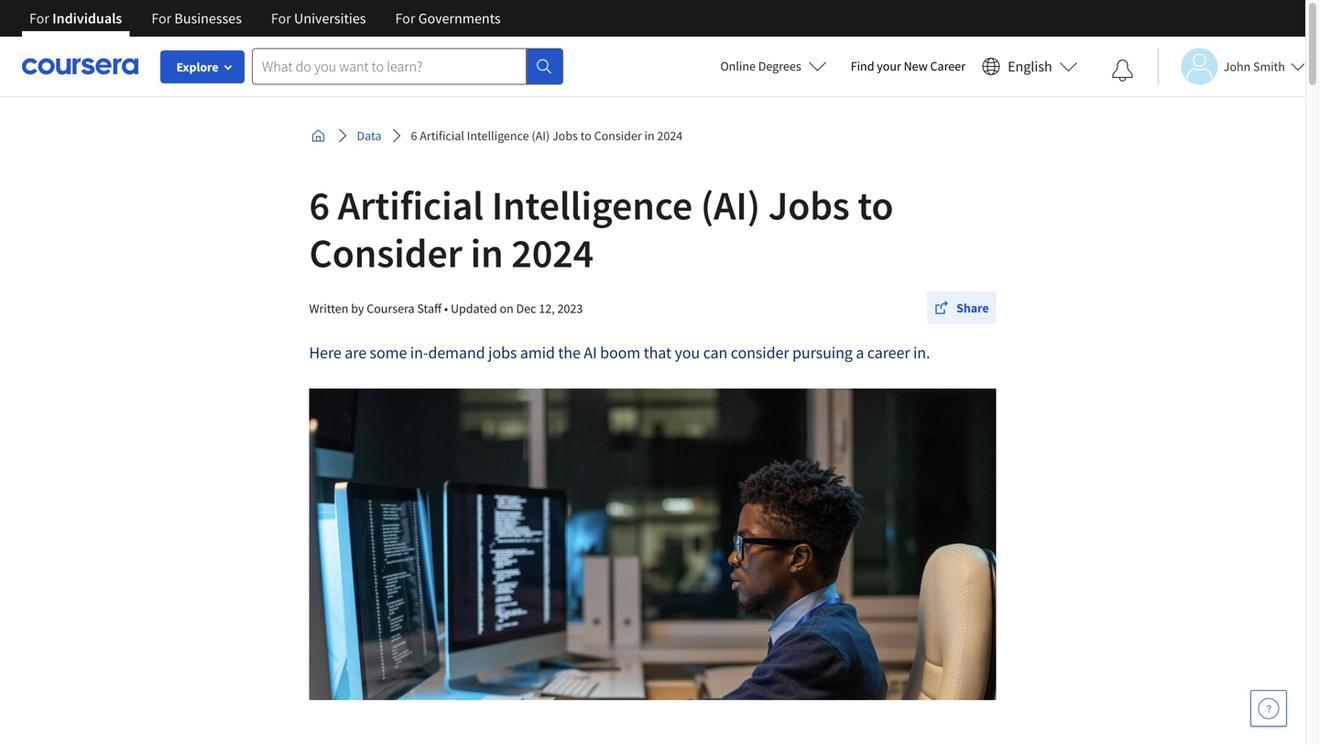 Task type: locate. For each thing, give the bounding box(es) containing it.
artificial
[[420, 127, 465, 144], [338, 180, 484, 230]]

0 horizontal spatial 6
[[309, 180, 330, 230]]

0 vertical spatial consider
[[594, 127, 642, 144]]

1 vertical spatial 6
[[309, 180, 330, 230]]

1 vertical spatial consider
[[309, 227, 463, 278]]

0 horizontal spatial in
[[471, 227, 504, 278]]

What do you want to learn? text field
[[252, 48, 527, 85]]

john smith button
[[1158, 48, 1306, 85]]

staff
[[417, 300, 442, 317]]

for for universities
[[271, 9, 291, 27]]

governments
[[418, 9, 501, 27]]

online
[[721, 58, 756, 74]]

0 horizontal spatial to
[[581, 127, 592, 144]]

1 vertical spatial intelligence
[[492, 180, 693, 230]]

1 vertical spatial (ai)
[[701, 180, 761, 230]]

(ai) inside 6 artificial intelligence (ai) jobs to consider in 2024
[[701, 180, 761, 230]]

0 vertical spatial (ai)
[[532, 127, 550, 144]]

0 horizontal spatial consider
[[309, 227, 463, 278]]

1 vertical spatial in
[[471, 227, 504, 278]]

demand
[[428, 342, 485, 363]]

6 right data link
[[411, 127, 417, 144]]

1 horizontal spatial (ai)
[[701, 180, 761, 230]]

jobs
[[553, 127, 578, 144], [769, 180, 850, 230]]

for universities
[[271, 9, 366, 27]]

0 horizontal spatial jobs
[[553, 127, 578, 144]]

written by coursera staff • updated on dec 12, 2023
[[309, 300, 583, 317]]

0 vertical spatial in
[[645, 127, 655, 144]]

1 for from the left
[[29, 9, 49, 27]]

0 vertical spatial intelligence
[[467, 127, 529, 144]]

for up what do you want to learn? text field on the top of page
[[395, 9, 416, 27]]

4 for from the left
[[395, 9, 416, 27]]

(ai)
[[532, 127, 550, 144], [701, 180, 761, 230]]

amid
[[520, 342, 555, 363]]

for left individuals
[[29, 9, 49, 27]]

coursera
[[367, 300, 415, 317]]

career
[[868, 342, 910, 363]]

artificial down data at the top of page
[[338, 180, 484, 230]]

the
[[558, 342, 581, 363]]

0 vertical spatial to
[[581, 127, 592, 144]]

for for individuals
[[29, 9, 49, 27]]

online degrees
[[721, 58, 802, 74]]

1 vertical spatial 6 artificial intelligence (ai) jobs to consider in 2024
[[309, 180, 894, 278]]

jobs
[[488, 342, 517, 363]]

artificial right data link
[[420, 127, 465, 144]]

boom
[[600, 342, 641, 363]]

2 for from the left
[[152, 9, 172, 27]]

1 horizontal spatial in
[[645, 127, 655, 144]]

6
[[411, 127, 417, 144], [309, 180, 330, 230]]

intelligence
[[467, 127, 529, 144], [492, 180, 693, 230]]

1 horizontal spatial 6
[[411, 127, 417, 144]]

6 down home image
[[309, 180, 330, 230]]

1 vertical spatial artificial
[[338, 180, 484, 230]]

data
[[357, 127, 382, 144]]

None search field
[[252, 48, 564, 85]]

degrees
[[759, 58, 802, 74]]

1 vertical spatial to
[[858, 180, 894, 230]]

share button
[[928, 291, 997, 324], [928, 291, 997, 324]]

in
[[645, 127, 655, 144], [471, 227, 504, 278]]

in inside 6 artificial intelligence (ai) jobs to consider in 2024
[[471, 227, 504, 278]]

individuals
[[52, 9, 122, 27]]

for
[[29, 9, 49, 27], [152, 9, 172, 27], [271, 9, 291, 27], [395, 9, 416, 27]]

6 artificial intelligence (ai) jobs to consider in 2024
[[411, 127, 683, 144], [309, 180, 894, 278]]

your
[[877, 58, 902, 74]]

•
[[444, 300, 448, 317]]

for left businesses
[[152, 9, 172, 27]]

english
[[1008, 57, 1053, 76]]

1 vertical spatial jobs
[[769, 180, 850, 230]]

2023
[[558, 300, 583, 317]]

0 vertical spatial jobs
[[553, 127, 578, 144]]

jobs inside 6 artificial intelligence (ai) jobs to consider in 2024 link
[[553, 127, 578, 144]]

john
[[1224, 58, 1251, 75]]

for for businesses
[[152, 9, 172, 27]]

2024
[[657, 127, 683, 144], [512, 227, 594, 278]]

1 horizontal spatial 2024
[[657, 127, 683, 144]]

0 vertical spatial 6 artificial intelligence (ai) jobs to consider in 2024
[[411, 127, 683, 144]]

updated
[[451, 300, 497, 317]]

1 vertical spatial 2024
[[512, 227, 594, 278]]

banner navigation
[[15, 0, 516, 50]]

for left the "universities" at top left
[[271, 9, 291, 27]]

consider
[[594, 127, 642, 144], [309, 227, 463, 278]]

3 for from the left
[[271, 9, 291, 27]]

to
[[581, 127, 592, 144], [858, 180, 894, 230]]

6 artificial intelligence (ai) jobs to consider in 2024 link
[[404, 119, 690, 152]]



Task type: vqa. For each thing, say whether or not it's contained in the screenshot.
the bottommost to
yes



Task type: describe. For each thing, give the bounding box(es) containing it.
home image
[[311, 128, 326, 143]]

help center image
[[1258, 697, 1280, 719]]

a
[[856, 342, 864, 363]]

to inside 6 artificial intelligence (ai) jobs to consider in 2024 link
[[581, 127, 592, 144]]

1 horizontal spatial consider
[[594, 127, 642, 144]]

12,
[[539, 300, 555, 317]]

data link
[[350, 119, 389, 152]]

for for governments
[[395, 9, 416, 27]]

smith
[[1254, 58, 1286, 75]]

explore button
[[160, 50, 245, 83]]

find
[[851, 58, 875, 74]]

find your new career link
[[842, 55, 975, 78]]

show notifications image
[[1112, 60, 1134, 82]]

are
[[345, 342, 367, 363]]

john smith
[[1224, 58, 1286, 75]]

universities
[[294, 9, 366, 27]]

written
[[309, 300, 349, 317]]

english button
[[975, 37, 1086, 96]]

that
[[644, 342, 672, 363]]

0 horizontal spatial 2024
[[512, 227, 594, 278]]

you
[[675, 342, 700, 363]]

new
[[904, 58, 928, 74]]

6 inside 6 artificial intelligence (ai) jobs to consider in 2024
[[309, 180, 330, 230]]

share
[[957, 300, 989, 316]]

1 horizontal spatial to
[[858, 180, 894, 230]]

for governments
[[395, 9, 501, 27]]

explore
[[176, 59, 219, 75]]

here are some in-demand jobs amid the ai boom that you can consider pursuing a career in.
[[309, 342, 931, 363]]

some
[[370, 342, 407, 363]]

dec
[[516, 300, 537, 317]]

0 vertical spatial 6
[[411, 127, 417, 144]]

for businesses
[[152, 9, 242, 27]]

coursera image
[[22, 52, 138, 81]]

0 vertical spatial 2024
[[657, 127, 683, 144]]

career
[[931, 58, 966, 74]]

online degrees button
[[706, 46, 842, 86]]

businesses
[[175, 9, 242, 27]]

pursuing
[[793, 342, 853, 363]]

intelligence inside 6 artificial intelligence (ai) jobs to consider in 2024
[[492, 180, 693, 230]]

for individuals
[[29, 9, 122, 27]]

0 vertical spatial artificial
[[420, 127, 465, 144]]

consider
[[731, 342, 790, 363]]

[featured image]: a man wearing a blue sweater and glasses, is working in front of two computer screens. he is sitting on a creamy white chair. image
[[309, 389, 997, 700]]

in.
[[914, 342, 931, 363]]

find your new career
[[851, 58, 966, 74]]

on
[[500, 300, 514, 317]]

can
[[703, 342, 728, 363]]

in-
[[410, 342, 428, 363]]

in inside 6 artificial intelligence (ai) jobs to consider in 2024 link
[[645, 127, 655, 144]]

consider inside 6 artificial intelligence (ai) jobs to consider in 2024
[[309, 227, 463, 278]]

ai
[[584, 342, 597, 363]]

1 horizontal spatial jobs
[[769, 180, 850, 230]]

by
[[351, 300, 364, 317]]

here
[[309, 342, 342, 363]]

0 horizontal spatial (ai)
[[532, 127, 550, 144]]

artificial inside 6 artificial intelligence (ai) jobs to consider in 2024
[[338, 180, 484, 230]]



